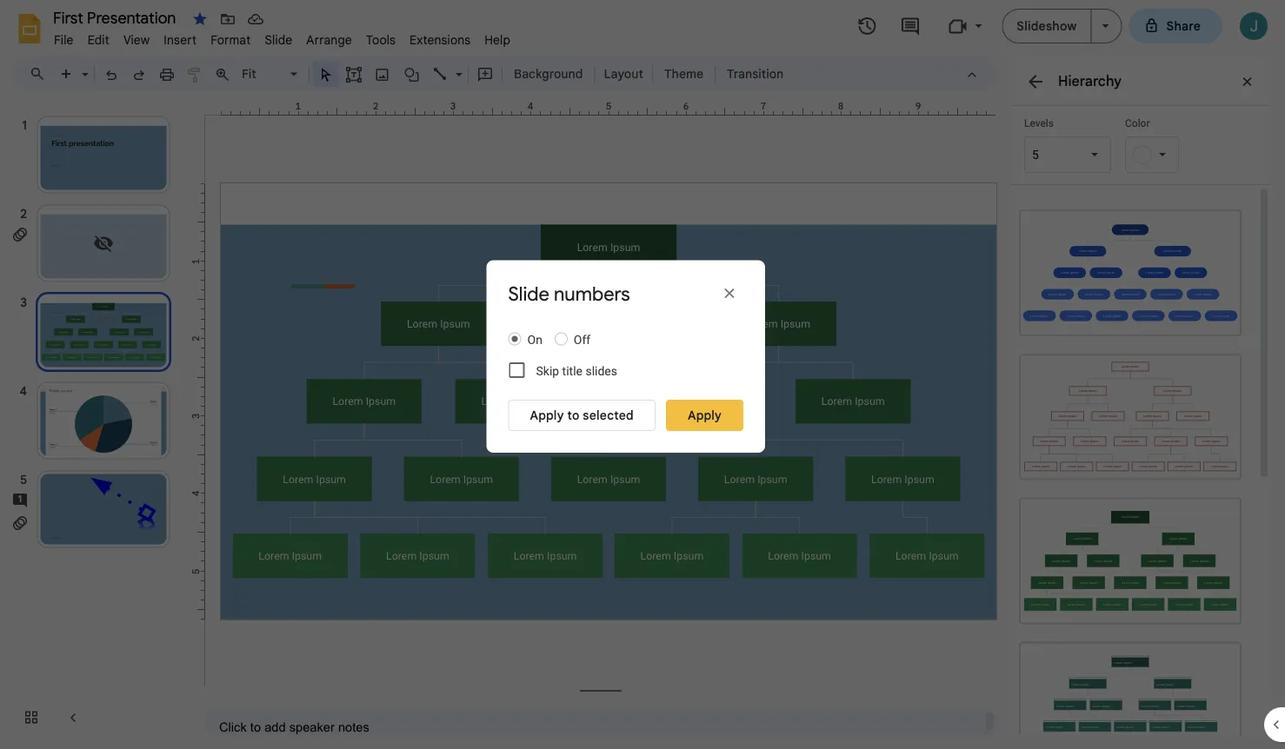 Task type: locate. For each thing, give the bounding box(es) containing it.
hierarchy section
[[1010, 57, 1271, 749]]

Rename text field
[[47, 7, 186, 28]]

slide numbers dialog
[[486, 260, 765, 453]]

menu bar
[[47, 23, 517, 51]]

Off radio
[[548, 327, 597, 353]]

1 horizontal spatial apply
[[688, 408, 722, 423]]

option group
[[1010, 185, 1257, 749]]

Team hierarchy with five levels with outline on rectangles. Accent color: #db4437, close to light red berry 1. radio
[[1010, 345, 1250, 489]]

1 apply from the left
[[530, 408, 564, 423]]

2 apply from the left
[[688, 408, 722, 423]]

theme
[[664, 66, 703, 81]]

numbers
[[554, 282, 630, 306]]

apply
[[530, 408, 564, 423], [688, 408, 722, 423]]

background
[[514, 66, 583, 81]]

menu bar banner
[[0, 0, 1285, 749]]

apply button
[[666, 400, 743, 431]]

slides
[[586, 364, 617, 378]]

transition
[[727, 66, 784, 81]]

apply to selected button
[[508, 400, 656, 431]]

Skip title slides checkbox
[[509, 363, 525, 378]]

option group inside hierarchy section
[[1010, 185, 1257, 749]]

0 horizontal spatial apply
[[530, 408, 564, 423]]

skip title slides
[[536, 364, 617, 378]]

slide numbers application
[[0, 0, 1285, 749]]

Team hierarchy with five levels with rectangles and left aligned titles. Accent color: #26a69a, close to green 11. radio
[[1010, 633, 1250, 749]]

navigation
[[0, 98, 191, 749]]

hierarchy
[[1058, 72, 1122, 90]]

main toolbar
[[51, 61, 792, 87]]

selected
[[583, 408, 634, 423]]

slide numbers heading
[[508, 282, 682, 306]]



Task type: vqa. For each thing, say whether or not it's contained in the screenshot.
first Apply from the left
yes



Task type: describe. For each thing, give the bounding box(es) containing it.
apply to selected
[[530, 408, 634, 423]]

Team hierarchy with five levels with rounded rectangles. Accent color: #4285f4, close to cornflower blue. radio
[[1010, 201, 1250, 345]]

transition button
[[719, 61, 791, 87]]

apply for apply
[[688, 408, 722, 423]]

apply for apply to selected
[[530, 408, 564, 423]]

theme button
[[656, 61, 711, 87]]

background button
[[506, 61, 591, 87]]

share. private to only me. image
[[1144, 18, 1159, 33]]

on
[[527, 333, 542, 347]]

off
[[574, 333, 591, 347]]

enable slide numbers option group
[[502, 327, 743, 362]]

skip
[[536, 364, 559, 378]]

Team hierarchy with five levels with rectangles. Accent color: #0f9d58, close to green 11. radio
[[1010, 489, 1250, 633]]

Menus field
[[22, 62, 60, 86]]

navigation inside slide numbers application
[[0, 98, 191, 749]]

slide numbers
[[508, 282, 630, 306]]

menu bar inside menu bar banner
[[47, 23, 517, 51]]

Star checkbox
[[188, 7, 212, 31]]

to
[[567, 408, 580, 423]]

slide
[[508, 282, 549, 306]]

title
[[562, 364, 583, 378]]

On radio
[[502, 327, 548, 353]]



